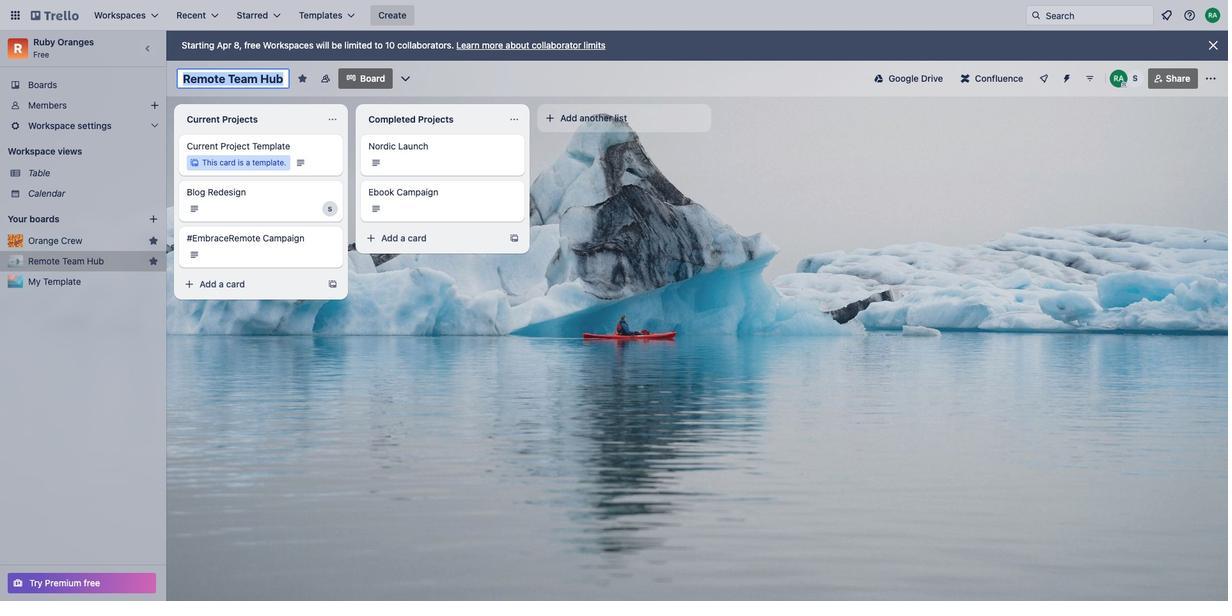 Task type: vqa. For each thing, say whether or not it's contained in the screenshot.
bottommost John Smith (johnsmith38824343) image
no



Task type: describe. For each thing, give the bounding box(es) containing it.
10
[[385, 40, 395, 51]]

current projects
[[187, 114, 258, 125]]

calendar link
[[28, 187, 159, 200]]

starred button
[[229, 5, 289, 26]]

free inside button
[[84, 578, 100, 589]]

boards link
[[0, 75, 166, 95]]

workspaces button
[[86, 5, 166, 26]]

about
[[506, 40, 529, 51]]

1 horizontal spatial free
[[244, 40, 261, 51]]

blog redesign link
[[187, 186, 335, 199]]

ruby oranges link
[[33, 36, 94, 47]]

a for nordic launch
[[400, 233, 405, 244]]

add for current project template
[[200, 279, 216, 290]]

#embraceremote campaign
[[187, 233, 305, 244]]

starred icon image for orange crew
[[148, 236, 159, 246]]

this member is an admin of this board. image
[[1121, 82, 1127, 88]]

open information menu image
[[1183, 9, 1196, 22]]

try premium free
[[29, 578, 100, 589]]

add a card button for ebook campaign
[[361, 228, 501, 249]]

crew
[[61, 235, 82, 246]]

workspace settings button
[[0, 116, 166, 136]]

Current Projects text field
[[179, 109, 322, 130]]

1 horizontal spatial a
[[246, 158, 250, 168]]

workspace views
[[8, 146, 82, 157]]

completed
[[368, 114, 416, 125]]

premium
[[45, 578, 81, 589]]

campaign for ebook campaign
[[397, 187, 438, 198]]

ebook campaign link
[[368, 186, 517, 199]]

add a card for redesign
[[200, 279, 245, 290]]

share button
[[1148, 68, 1198, 89]]

members link
[[0, 95, 166, 116]]

this card is a template.
[[202, 158, 286, 168]]

project
[[221, 141, 250, 152]]

members
[[28, 100, 67, 111]]

drive
[[921, 73, 943, 84]]

automation image
[[1057, 68, 1074, 86]]

create from template… image
[[509, 233, 519, 244]]

limits
[[584, 40, 606, 51]]

list
[[615, 113, 627, 123]]

google drive button
[[867, 68, 951, 89]]

projects for current projects
[[222, 114, 258, 125]]

nordic
[[368, 141, 396, 152]]

ruby oranges free
[[33, 36, 94, 59]]

a for current project template
[[219, 279, 224, 290]]

ebook
[[368, 187, 394, 198]]

starred icon image for remote team hub
[[148, 257, 159, 267]]

add another list
[[560, 113, 627, 123]]

ruby
[[33, 36, 55, 47]]

1 horizontal spatial template
[[252, 141, 290, 152]]

table link
[[28, 167, 159, 180]]

orange
[[28, 235, 59, 246]]

my template link
[[28, 276, 159, 288]]

your boards with 3 items element
[[8, 212, 129, 227]]

create
[[378, 10, 406, 20]]

starred
[[237, 10, 268, 20]]

Completed Projects text field
[[361, 109, 504, 130]]

0 notifications image
[[1159, 8, 1174, 23]]

will
[[316, 40, 329, 51]]

boards
[[29, 214, 59, 225]]

create from template… image
[[328, 280, 338, 290]]

card for nordic launch
[[408, 233, 427, 244]]

card for current project template
[[226, 279, 245, 290]]

starting
[[182, 40, 214, 51]]

sunnyupside33 (sunnyupside33) image
[[322, 201, 338, 217]]

0 horizontal spatial template
[[43, 276, 81, 287]]

recent
[[176, 10, 206, 20]]

workspaces inside popup button
[[94, 10, 146, 20]]

hub
[[87, 256, 104, 267]]

completed projects
[[368, 114, 454, 125]]

workspace navigation collapse icon image
[[139, 40, 157, 58]]

another
[[580, 113, 612, 123]]

blog
[[187, 187, 205, 198]]

google drive
[[889, 73, 943, 84]]

be
[[332, 40, 342, 51]]

workspace for workspace settings
[[28, 120, 75, 131]]

back to home image
[[31, 5, 79, 26]]

1 horizontal spatial s button
[[1126, 70, 1144, 88]]

your boards
[[8, 214, 59, 225]]

board link
[[338, 68, 393, 89]]

add inside button
[[560, 113, 577, 123]]

confluence
[[975, 73, 1023, 84]]

this
[[202, 158, 217, 168]]

star or unstar board image
[[297, 74, 308, 84]]

my template
[[28, 276, 81, 287]]

current for current project template
[[187, 141, 218, 152]]

confluence button
[[953, 68, 1031, 89]]

current for current projects
[[187, 114, 220, 125]]

ebook campaign
[[368, 187, 438, 198]]

nordic launch link
[[368, 140, 517, 153]]

search image
[[1031, 10, 1041, 20]]

#embraceremote campaign link
[[187, 232, 335, 245]]

s for sunnyupside33 (sunnyupside33) icon
[[1133, 74, 1138, 83]]

s for sunnyupside33 (sunnyupside33) image at the top of page
[[328, 205, 332, 213]]

settings
[[77, 120, 112, 131]]

show menu image
[[1204, 72, 1217, 85]]

views
[[58, 146, 82, 157]]

1 horizontal spatial ruby anderson (rubyanderson7) image
[[1205, 8, 1220, 23]]



Task type: locate. For each thing, give the bounding box(es) containing it.
share
[[1166, 73, 1190, 84]]

workspaces up "workspace navigation collapse icon"
[[94, 10, 146, 20]]

apr
[[217, 40, 231, 51]]

campaign for #embraceremote campaign
[[263, 233, 305, 244]]

1 horizontal spatial add a card button
[[361, 228, 501, 249]]

0 vertical spatial starred icon image
[[148, 236, 159, 246]]

add board image
[[148, 214, 159, 225]]

projects
[[222, 114, 258, 125], [418, 114, 454, 125]]

free
[[244, 40, 261, 51], [84, 578, 100, 589]]

template.
[[252, 158, 286, 168]]

workspace down members
[[28, 120, 75, 131]]

0 vertical spatial a
[[246, 158, 250, 168]]

0 vertical spatial free
[[244, 40, 261, 51]]

add down #embraceremote
[[200, 279, 216, 290]]

workspace visible image
[[320, 74, 331, 84]]

current project template
[[187, 141, 290, 152]]

0 vertical spatial current
[[187, 114, 220, 125]]

1 vertical spatial template
[[43, 276, 81, 287]]

add another list button
[[537, 104, 711, 132]]

add
[[560, 113, 577, 123], [381, 233, 398, 244], [200, 279, 216, 290]]

Search field
[[1041, 6, 1153, 25]]

card left is
[[220, 158, 236, 168]]

add a card down ebook campaign on the top
[[381, 233, 427, 244]]

0 horizontal spatial s button
[[322, 201, 338, 217]]

2 projects from the left
[[418, 114, 454, 125]]

ruby anderson (rubyanderson7) image
[[1205, 8, 1220, 23], [1110, 70, 1128, 88]]

1 vertical spatial card
[[408, 233, 427, 244]]

add a card for campaign
[[381, 233, 427, 244]]

0 horizontal spatial ruby anderson (rubyanderson7) image
[[1110, 70, 1128, 88]]

add a card down #embraceremote
[[200, 279, 245, 290]]

add for nordic launch
[[381, 233, 398, 244]]

Board name text field
[[177, 68, 290, 89]]

1 vertical spatial starred icon image
[[148, 257, 159, 267]]

current
[[187, 114, 220, 125], [187, 141, 218, 152]]

None field
[[177, 68, 290, 89]]

1 vertical spatial current
[[187, 141, 218, 152]]

1 vertical spatial free
[[84, 578, 100, 589]]

1 starred icon image from the top
[[148, 236, 159, 246]]

0 horizontal spatial add
[[200, 279, 216, 290]]

a down #embraceremote
[[219, 279, 224, 290]]

0 horizontal spatial workspaces
[[94, 10, 146, 20]]

campaign right ebook
[[397, 187, 438, 198]]

limited
[[345, 40, 372, 51]]

boards
[[28, 79, 57, 90]]

templates
[[299, 10, 343, 20]]

card
[[220, 158, 236, 168], [408, 233, 427, 244], [226, 279, 245, 290]]

1 horizontal spatial projects
[[418, 114, 454, 125]]

1 vertical spatial a
[[400, 233, 405, 244]]

1 vertical spatial s
[[328, 205, 332, 213]]

board
[[360, 73, 385, 84]]

try
[[29, 578, 42, 589]]

campaign
[[397, 187, 438, 198], [263, 233, 305, 244]]

0 vertical spatial card
[[220, 158, 236, 168]]

2 horizontal spatial add
[[560, 113, 577, 123]]

r
[[14, 41, 22, 56]]

s
[[1133, 74, 1138, 83], [328, 205, 332, 213]]

2 vertical spatial card
[[226, 279, 245, 290]]

add a card button down #embraceremote campaign
[[179, 274, 320, 295]]

1 vertical spatial ruby anderson (rubyanderson7) image
[[1110, 70, 1128, 88]]

0 horizontal spatial add a card button
[[179, 274, 320, 295]]

0 vertical spatial workspace
[[28, 120, 75, 131]]

0 vertical spatial template
[[252, 141, 290, 152]]

free right 8, on the top left of the page
[[244, 40, 261, 51]]

learn
[[456, 40, 480, 51]]

s button
[[1126, 70, 1144, 88], [322, 201, 338, 217]]

0 horizontal spatial s
[[328, 205, 332, 213]]

projects for completed projects
[[418, 114, 454, 125]]

0 vertical spatial campaign
[[397, 187, 438, 198]]

is
[[238, 158, 244, 168]]

8,
[[234, 40, 242, 51]]

confluence icon image
[[961, 74, 970, 83]]

create button
[[371, 5, 414, 26]]

customize views image
[[399, 72, 412, 85]]

collaborators.
[[397, 40, 454, 51]]

workspace up the table
[[8, 146, 55, 157]]

remote team hub
[[28, 256, 104, 267]]

0 horizontal spatial campaign
[[263, 233, 305, 244]]

2 vertical spatial a
[[219, 279, 224, 290]]

workspace inside popup button
[[28, 120, 75, 131]]

remote team hub button
[[28, 255, 143, 268]]

0 horizontal spatial projects
[[222, 114, 258, 125]]

templates button
[[291, 5, 363, 26]]

nordic launch
[[368, 141, 428, 152]]

learn more about collaborator limits link
[[456, 40, 606, 51]]

calendar
[[28, 188, 65, 199]]

a right is
[[246, 158, 250, 168]]

0 vertical spatial s button
[[1126, 70, 1144, 88]]

more
[[482, 40, 503, 51]]

2 vertical spatial add
[[200, 279, 216, 290]]

add a card button down "ebook campaign" link
[[361, 228, 501, 249]]

table
[[28, 168, 50, 178]]

free right premium
[[84, 578, 100, 589]]

ruby anderson (rubyanderson7) image right automation icon
[[1110, 70, 1128, 88]]

add down ebook
[[381, 233, 398, 244]]

1 vertical spatial add a card button
[[179, 274, 320, 295]]

google
[[889, 73, 919, 84]]

google drive icon image
[[875, 74, 884, 83]]

redesign
[[208, 187, 246, 198]]

projects inside completed projects text field
[[418, 114, 454, 125]]

0 vertical spatial add a card button
[[361, 228, 501, 249]]

add a card button
[[361, 228, 501, 249], [179, 274, 320, 295]]

2 horizontal spatial a
[[400, 233, 405, 244]]

current inside text box
[[187, 114, 220, 125]]

team
[[62, 256, 84, 267]]

workspace for workspace views
[[8, 146, 55, 157]]

oranges
[[57, 36, 94, 47]]

0 horizontal spatial add a card
[[200, 279, 245, 290]]

launch
[[398, 141, 428, 152]]

blog redesign
[[187, 187, 246, 198]]

1 horizontal spatial s
[[1133, 74, 1138, 83]]

try premium free button
[[8, 574, 156, 594]]

sunnyupside33 (sunnyupside33) image
[[1126, 70, 1144, 88]]

template up the template.
[[252, 141, 290, 152]]

s inside image
[[328, 205, 332, 213]]

workspace
[[28, 120, 75, 131], [8, 146, 55, 157]]

my
[[28, 276, 41, 287]]

1 horizontal spatial add
[[381, 233, 398, 244]]

1 vertical spatial add
[[381, 233, 398, 244]]

0 horizontal spatial a
[[219, 279, 224, 290]]

to
[[375, 40, 383, 51]]

0 vertical spatial s
[[1133, 74, 1138, 83]]

1 vertical spatial campaign
[[263, 233, 305, 244]]

ruby anderson (rubyanderson7) image right open information menu 'icon'
[[1205, 8, 1220, 23]]

collaborator
[[532, 40, 581, 51]]

2 current from the top
[[187, 141, 218, 152]]

a down ebook campaign on the top
[[400, 233, 405, 244]]

remote
[[28, 256, 60, 267]]

workspace settings
[[28, 120, 112, 131]]

1 vertical spatial workspace
[[8, 146, 55, 157]]

template down remote team hub at the left top
[[43, 276, 81, 287]]

orange crew
[[28, 235, 82, 246]]

workspaces left will
[[263, 40, 314, 51]]

a
[[246, 158, 250, 168], [400, 233, 405, 244], [219, 279, 224, 290]]

projects inside current projects text box
[[222, 114, 258, 125]]

1 vertical spatial s button
[[322, 201, 338, 217]]

card down #embraceremote campaign
[[226, 279, 245, 290]]

your
[[8, 214, 27, 225]]

1 horizontal spatial campaign
[[397, 187, 438, 198]]

0 horizontal spatial free
[[84, 578, 100, 589]]

add left another
[[560, 113, 577, 123]]

1 vertical spatial add a card
[[200, 279, 245, 290]]

card down ebook campaign on the top
[[408, 233, 427, 244]]

1 vertical spatial workspaces
[[263, 40, 314, 51]]

power ups image
[[1039, 74, 1049, 84]]

free
[[33, 50, 49, 59]]

0 vertical spatial ruby anderson (rubyanderson7) image
[[1205, 8, 1220, 23]]

projects up current project template
[[222, 114, 258, 125]]

orange crew button
[[28, 235, 143, 248]]

primary element
[[0, 0, 1228, 31]]

0 vertical spatial workspaces
[[94, 10, 146, 20]]

starting apr 8, free workspaces will be limited to 10 collaborators. learn more about collaborator limits
[[182, 40, 606, 51]]

projects up nordic launch link
[[418, 114, 454, 125]]

0 vertical spatial add
[[560, 113, 577, 123]]

1 projects from the left
[[222, 114, 258, 125]]

r link
[[8, 38, 28, 59]]

0 vertical spatial add a card
[[381, 233, 427, 244]]

#embraceremote
[[187, 233, 260, 244]]

campaign down blog redesign link at the left of the page
[[263, 233, 305, 244]]

add a card button for blog redesign
[[179, 274, 320, 295]]

1 horizontal spatial add a card
[[381, 233, 427, 244]]

starred icon image
[[148, 236, 159, 246], [148, 257, 159, 267]]

add a card
[[381, 233, 427, 244], [200, 279, 245, 290]]

1 horizontal spatial workspaces
[[263, 40, 314, 51]]

s inside icon
[[1133, 74, 1138, 83]]

1 current from the top
[[187, 114, 220, 125]]

recent button
[[169, 5, 226, 26]]

2 starred icon image from the top
[[148, 257, 159, 267]]

current project template link
[[187, 140, 335, 153]]



